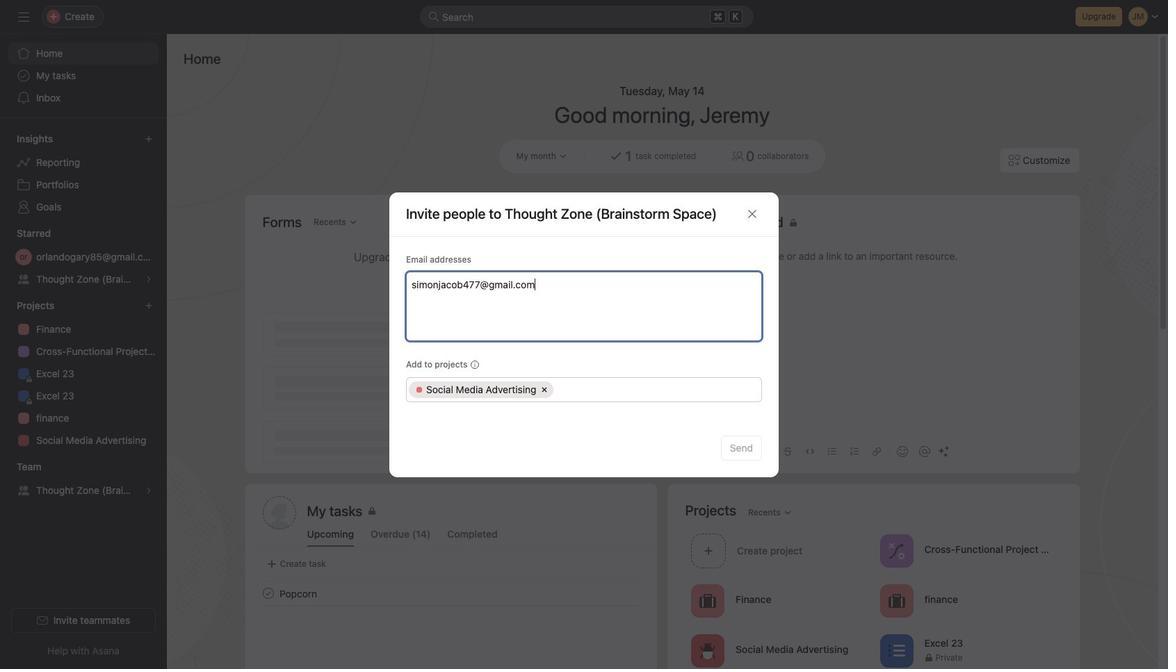 Task type: describe. For each thing, give the bounding box(es) containing it.
bold image
[[717, 448, 725, 456]]

insights element
[[0, 127, 167, 221]]

1 cell from the left
[[409, 381, 554, 398]]

line_and_symbols image
[[888, 543, 905, 559]]

add profile photo image
[[262, 496, 296, 530]]

list image
[[888, 643, 905, 660]]

global element
[[0, 34, 167, 118]]

at mention image
[[919, 446, 930, 458]]

teams element
[[0, 455, 167, 505]]

or image
[[20, 249, 28, 266]]

hide sidebar image
[[18, 11, 29, 22]]

link image
[[872, 448, 881, 456]]

2 cell from the left
[[556, 381, 757, 398]]

bug image
[[699, 643, 716, 660]]

mark complete image
[[260, 585, 276, 602]]

prominent image
[[428, 11, 439, 22]]

close this dialog image
[[747, 209, 758, 220]]



Task type: vqa. For each thing, say whether or not it's contained in the screenshot.
2nd Cell from right
yes



Task type: locate. For each thing, give the bounding box(es) containing it.
row
[[407, 378, 761, 402]]

projects element
[[0, 293, 167, 455]]

0 horizontal spatial cell
[[409, 381, 554, 398]]

name@gmail.com, name@gmail.com, … text field
[[412, 276, 754, 292]]

more information image
[[470, 361, 479, 369]]

starred element
[[0, 221, 167, 293]]

toolbar
[[685, 436, 1062, 467]]

numbered list image
[[850, 448, 858, 456]]

bulleted list image
[[828, 448, 836, 456]]

code image
[[806, 448, 814, 456]]

dialog
[[389, 192, 779, 477]]

briefcase image
[[699, 593, 716, 609]]

italics image
[[739, 448, 747, 456]]

strikethrough image
[[783, 448, 792, 456]]

list item
[[246, 581, 657, 606]]

cell
[[409, 381, 554, 398], [556, 381, 757, 398]]

1 horizontal spatial cell
[[556, 381, 757, 398]]

Mark complete checkbox
[[260, 585, 276, 602]]

briefcase image
[[888, 593, 905, 609]]



